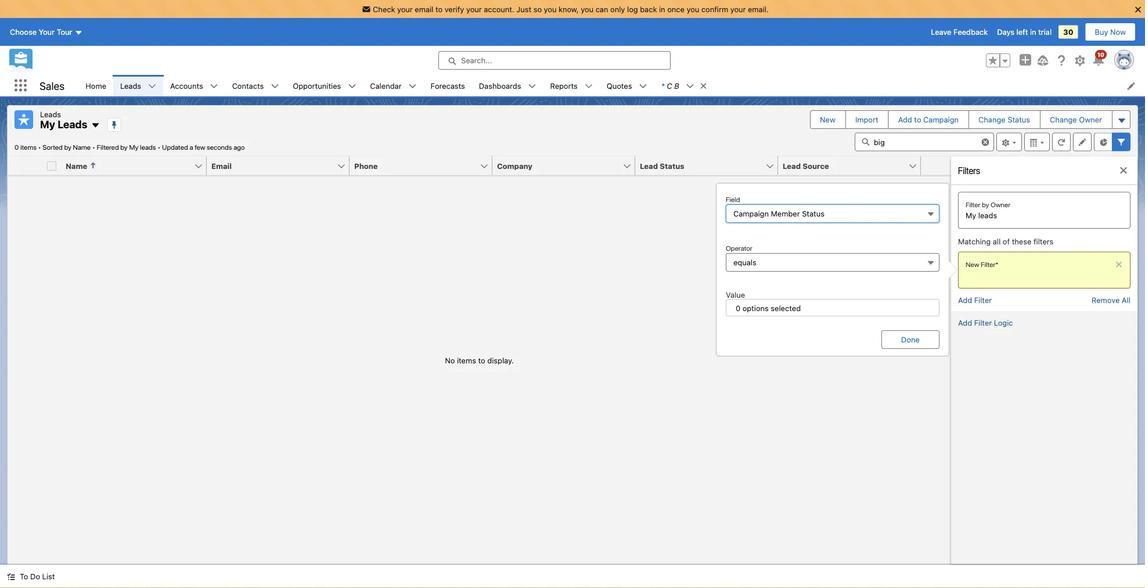 Task type: vqa. For each thing, say whether or not it's contained in the screenshot.
Operator
yes



Task type: locate. For each thing, give the bounding box(es) containing it.
3 • from the left
[[158, 143, 161, 151]]

2 horizontal spatial status
[[1008, 115, 1031, 124]]

forecasts link
[[424, 75, 472, 96]]

0 horizontal spatial owner
[[991, 201, 1011, 209]]

new left import button
[[820, 115, 836, 124]]

3 you from the left
[[687, 5, 700, 13]]

1 horizontal spatial my
[[129, 143, 139, 151]]

0 up item number image
[[15, 143, 19, 151]]

1 vertical spatial to
[[915, 115, 922, 124]]

you
[[544, 5, 557, 13], [581, 5, 594, 13], [687, 5, 700, 13]]

leads inside filter by owner my leads
[[979, 211, 998, 220]]

leave feedback
[[931, 28, 988, 36]]

filter up add filter logic button
[[975, 296, 992, 304]]

filter left logic
[[975, 318, 992, 327]]

so
[[534, 5, 542, 13]]

opportunities list item
[[286, 75, 363, 96]]

0 horizontal spatial to
[[436, 5, 443, 13]]

2 horizontal spatial your
[[731, 5, 746, 13]]

0 horizontal spatial 0
[[15, 143, 19, 151]]

new down matching
[[966, 261, 980, 269]]

operator
[[726, 244, 753, 252]]

my up sorted
[[40, 118, 55, 131]]

filter for new filter *
[[981, 261, 996, 269]]

your
[[397, 5, 413, 13], [466, 5, 482, 13], [731, 5, 746, 13]]

0 horizontal spatial you
[[544, 5, 557, 13]]

0 horizontal spatial campaign
[[734, 209, 769, 218]]

status inside button
[[660, 161, 685, 170]]

2 vertical spatial add
[[959, 318, 973, 327]]

status
[[1008, 115, 1031, 124], [660, 161, 685, 170], [802, 209, 825, 218]]

change owner
[[1050, 115, 1103, 124]]

owner inside filter by owner my leads
[[991, 201, 1011, 209]]

0 horizontal spatial my
[[40, 118, 55, 131]]

dashboards
[[479, 81, 521, 90]]

filter down all
[[981, 261, 996, 269]]

add down "add filter"
[[959, 318, 973, 327]]

30
[[1064, 28, 1074, 36]]

change for change owner
[[1050, 115, 1077, 124]]

cell inside the my leads|leads|list view element
[[42, 157, 61, 176]]

*
[[661, 81, 665, 90], [996, 261, 999, 269]]

1 horizontal spatial by
[[120, 143, 128, 151]]

none search field inside the my leads|leads|list view element
[[855, 133, 995, 151]]

0 horizontal spatial •
[[38, 143, 41, 151]]

0 vertical spatial owner
[[1080, 115, 1103, 124]]

group
[[986, 53, 1011, 67]]

text default image inside quotes list item
[[639, 82, 647, 90]]

done button
[[882, 331, 940, 349]]

phone element
[[350, 157, 500, 176]]

add
[[899, 115, 913, 124], [959, 296, 973, 304], [959, 318, 973, 327]]

* down all
[[996, 261, 999, 269]]

2 horizontal spatial you
[[687, 5, 700, 13]]

* c b
[[661, 81, 679, 90]]

0 horizontal spatial leads
[[140, 143, 156, 151]]

new inside button
[[820, 115, 836, 124]]

to up search my leads list view. search field
[[915, 115, 922, 124]]

leads
[[120, 81, 141, 90], [40, 110, 61, 119], [58, 118, 87, 131]]

change inside button
[[1050, 115, 1077, 124]]

owner
[[1080, 115, 1103, 124], [991, 201, 1011, 209]]

add up search my leads list view. search field
[[899, 115, 913, 124]]

campaign member status
[[734, 209, 825, 218]]

0 vertical spatial *
[[661, 81, 665, 90]]

1 vertical spatial status
[[660, 161, 685, 170]]

you right "once"
[[687, 5, 700, 13]]

1 horizontal spatial change
[[1050, 115, 1077, 124]]

1 horizontal spatial campaign
[[924, 115, 959, 124]]

1 horizontal spatial lead
[[783, 161, 801, 170]]

1 horizontal spatial 0
[[736, 304, 741, 313]]

options
[[743, 304, 769, 313]]

0 vertical spatial new
[[820, 115, 836, 124]]

by
[[64, 143, 71, 151], [120, 143, 128, 151], [982, 201, 990, 209]]

action element
[[921, 157, 952, 176]]

1 vertical spatial items
[[457, 356, 476, 365]]

now
[[1111, 28, 1126, 36]]

0 horizontal spatial your
[[397, 5, 413, 13]]

1 you from the left
[[544, 5, 557, 13]]

your left email
[[397, 5, 413, 13]]

buy now button
[[1085, 23, 1136, 41]]

0 horizontal spatial change
[[979, 115, 1006, 124]]

my leads status
[[15, 143, 162, 151]]

2 horizontal spatial my
[[966, 211, 977, 220]]

status inside button
[[802, 209, 825, 218]]

to right email
[[436, 5, 443, 13]]

your right verify
[[466, 5, 482, 13]]

email.
[[748, 5, 769, 13]]

selected
[[771, 304, 801, 313]]

email
[[415, 5, 434, 13]]

list item
[[654, 75, 713, 96]]

0 vertical spatial leads
[[140, 143, 156, 151]]

add filter logic
[[959, 318, 1013, 327]]

feedback
[[954, 28, 988, 36]]

items right no
[[457, 356, 476, 365]]

text default image inside leads list item
[[148, 82, 156, 90]]

text default image for quotes
[[639, 82, 647, 90]]

0 inside value 0 options selected
[[736, 304, 741, 313]]

name down my leads status
[[66, 161, 87, 170]]

remove
[[1092, 296, 1120, 304]]

1 horizontal spatial your
[[466, 5, 482, 13]]

campaign inside button
[[924, 115, 959, 124]]

1 horizontal spatial you
[[581, 5, 594, 13]]

you left the can
[[581, 5, 594, 13]]

import button
[[846, 111, 888, 128]]

0 down value
[[736, 304, 741, 313]]

by right sorted
[[64, 143, 71, 151]]

0 vertical spatial in
[[659, 5, 666, 13]]

new
[[820, 115, 836, 124], [966, 261, 980, 269]]

you right so
[[544, 5, 557, 13]]

leads up all
[[979, 211, 998, 220]]

text default image inside dashboards list item
[[528, 82, 536, 90]]

text default image inside the reports list item
[[585, 82, 593, 90]]

lead source element
[[778, 157, 928, 176]]

1 your from the left
[[397, 5, 413, 13]]

reports
[[550, 81, 578, 90]]

change inside button
[[979, 115, 1006, 124]]

leads
[[140, 143, 156, 151], [979, 211, 998, 220]]

1 vertical spatial campaign
[[734, 209, 769, 218]]

member
[[771, 209, 800, 218]]

Search My Leads list view. search field
[[855, 133, 995, 151]]

my up the name element
[[129, 143, 139, 151]]

campaign down field at the right of the page
[[734, 209, 769, 218]]

lead status
[[640, 161, 685, 170]]

filter
[[966, 201, 981, 209], [981, 261, 996, 269], [975, 296, 992, 304], [975, 318, 992, 327]]

item number element
[[8, 157, 42, 176]]

0 horizontal spatial lead
[[640, 161, 658, 170]]

leads inside list item
[[120, 81, 141, 90]]

1 vertical spatial *
[[996, 261, 999, 269]]

0 horizontal spatial new
[[820, 115, 836, 124]]

0 vertical spatial status
[[1008, 115, 1031, 124]]

buy
[[1095, 28, 1109, 36]]

text default image
[[210, 82, 218, 90], [409, 82, 417, 90], [585, 82, 593, 90], [91, 121, 100, 130], [1119, 166, 1129, 175]]

source
[[803, 161, 829, 170]]

your left email.
[[731, 5, 746, 13]]

leave feedback link
[[931, 28, 988, 36]]

calendar list item
[[363, 75, 424, 96]]

0 vertical spatial items
[[20, 143, 37, 151]]

2 horizontal spatial •
[[158, 143, 161, 151]]

1 change from the left
[[979, 115, 1006, 124]]

2 vertical spatial to
[[478, 356, 485, 365]]

home link
[[79, 75, 113, 96]]

by up matching
[[982, 201, 990, 209]]

my up matching
[[966, 211, 977, 220]]

my
[[40, 118, 55, 131], [129, 143, 139, 151], [966, 211, 977, 220]]

leads right home
[[120, 81, 141, 90]]

text default image
[[700, 82, 708, 90], [148, 82, 156, 90], [271, 82, 279, 90], [348, 82, 356, 90], [528, 82, 536, 90], [639, 82, 647, 90], [686, 82, 695, 90], [7, 573, 15, 581]]

know,
[[559, 5, 579, 13]]

lead source button
[[778, 157, 909, 175]]

email button
[[207, 157, 337, 175]]

lead
[[640, 161, 658, 170], [783, 161, 801, 170]]

a
[[190, 143, 193, 151]]

text default image for contacts
[[271, 82, 279, 90]]

1 horizontal spatial status
[[802, 209, 825, 218]]

1 horizontal spatial leads
[[979, 211, 998, 220]]

1 lead from the left
[[640, 161, 658, 170]]

text default image inside contacts list item
[[271, 82, 279, 90]]

owner inside button
[[1080, 115, 1103, 124]]

by right filtered
[[120, 143, 128, 151]]

list
[[79, 75, 1146, 96]]

2 vertical spatial my
[[966, 211, 977, 220]]

1 horizontal spatial *
[[996, 261, 999, 269]]

1 horizontal spatial •
[[92, 143, 95, 151]]

to left the display.
[[478, 356, 485, 365]]

text default image inside accounts list item
[[210, 82, 218, 90]]

leads down sales
[[40, 110, 61, 119]]

field
[[726, 195, 740, 203]]

Operator button
[[726, 253, 940, 272]]

campaign up search my leads list view. search field
[[924, 115, 959, 124]]

0 horizontal spatial items
[[20, 143, 37, 151]]

done
[[902, 335, 920, 344]]

opportunities link
[[286, 75, 348, 96]]

reports link
[[543, 75, 585, 96]]

2 horizontal spatial by
[[982, 201, 990, 209]]

account.
[[484, 5, 515, 13]]

text default image inside calendar list item
[[409, 82, 417, 90]]

1 vertical spatial add
[[959, 296, 973, 304]]

phone button
[[350, 157, 480, 175]]

text default image for leads
[[148, 82, 156, 90]]

1 vertical spatial my
[[129, 143, 139, 151]]

add filter
[[959, 296, 992, 304]]

add up add filter logic button
[[959, 296, 973, 304]]

1 vertical spatial leads
[[979, 211, 998, 220]]

name inside button
[[66, 161, 87, 170]]

text default image for opportunities
[[348, 82, 356, 90]]

0 vertical spatial name
[[73, 143, 91, 151]]

b
[[675, 81, 679, 90]]

* left c
[[661, 81, 665, 90]]

1 horizontal spatial owner
[[1080, 115, 1103, 124]]

status inside button
[[1008, 115, 1031, 124]]

None search field
[[855, 133, 995, 151]]

• left updated
[[158, 143, 161, 151]]

1 vertical spatial owner
[[991, 201, 1011, 209]]

items up item number image
[[20, 143, 37, 151]]

contacts
[[232, 81, 264, 90]]

name left filtered
[[73, 143, 91, 151]]

log
[[627, 5, 638, 13]]

text default image inside to do list button
[[7, 573, 15, 581]]

• left sorted
[[38, 143, 41, 151]]

my leads|leads|list view element
[[7, 105, 1139, 565]]

once
[[668, 5, 685, 13]]

1 horizontal spatial new
[[966, 261, 980, 269]]

filter by owner my leads
[[966, 201, 1011, 220]]

add inside button
[[899, 115, 913, 124]]

just
[[517, 5, 532, 13]]

text default image inside opportunities list item
[[348, 82, 356, 90]]

dialog
[[716, 183, 958, 357]]

add for add to campaign
[[899, 115, 913, 124]]

1 vertical spatial new
[[966, 261, 980, 269]]

2 lead from the left
[[783, 161, 801, 170]]

trial
[[1039, 28, 1052, 36]]

0 vertical spatial add
[[899, 115, 913, 124]]

action image
[[921, 157, 952, 175]]

my inside filter by owner my leads
[[966, 211, 977, 220]]

2 you from the left
[[581, 5, 594, 13]]

1 vertical spatial 0
[[736, 304, 741, 313]]

0
[[15, 143, 19, 151], [736, 304, 741, 313]]

0 vertical spatial 0
[[15, 143, 19, 151]]

0 vertical spatial campaign
[[924, 115, 959, 124]]

name
[[73, 143, 91, 151], [66, 161, 87, 170]]

in right back
[[659, 5, 666, 13]]

2 change from the left
[[1050, 115, 1077, 124]]

in right left
[[1031, 28, 1037, 36]]

my leads
[[40, 118, 87, 131]]

2 horizontal spatial to
[[915, 115, 922, 124]]

choose your tour
[[10, 28, 72, 36]]

0 horizontal spatial in
[[659, 5, 666, 13]]

no
[[445, 356, 455, 365]]

leads up the name element
[[140, 143, 156, 151]]

list
[[42, 573, 55, 581]]

0 vertical spatial my
[[40, 118, 55, 131]]

ago
[[234, 143, 245, 151]]

0 horizontal spatial status
[[660, 161, 685, 170]]

these
[[1012, 237, 1032, 246]]

2 vertical spatial status
[[802, 209, 825, 218]]

back
[[640, 5, 657, 13]]

• left filtered
[[92, 143, 95, 151]]

0 horizontal spatial *
[[661, 81, 665, 90]]

1 horizontal spatial in
[[1031, 28, 1037, 36]]

1 horizontal spatial items
[[457, 356, 476, 365]]

filter down the filters
[[966, 201, 981, 209]]

items for no
[[457, 356, 476, 365]]

c
[[667, 81, 672, 90]]

1 vertical spatial name
[[66, 161, 87, 170]]

cell
[[42, 157, 61, 176]]



Task type: describe. For each thing, give the bounding box(es) containing it.
search...
[[461, 56, 492, 65]]

verify
[[445, 5, 464, 13]]

lead source
[[783, 161, 829, 170]]

filter for add filter
[[975, 296, 992, 304]]

calendar link
[[363, 75, 409, 96]]

name element
[[61, 157, 214, 176]]

filter for add filter logic
[[975, 318, 992, 327]]

no items to display.
[[445, 356, 514, 365]]

2 your from the left
[[466, 5, 482, 13]]

leads list item
[[113, 75, 163, 96]]

calendar
[[370, 81, 402, 90]]

value 0 options selected
[[726, 290, 801, 313]]

few
[[195, 143, 205, 151]]

seconds
[[207, 143, 232, 151]]

filter inside filter by owner my leads
[[966, 201, 981, 209]]

change for change status
[[979, 115, 1006, 124]]

all
[[1122, 296, 1131, 304]]

email
[[211, 161, 232, 170]]

add filter button
[[959, 296, 992, 304]]

0 vertical spatial to
[[436, 5, 443, 13]]

choose
[[10, 28, 37, 36]]

text default image for reports
[[585, 82, 593, 90]]

to do list
[[20, 573, 55, 581]]

2 • from the left
[[92, 143, 95, 151]]

remove all
[[1092, 296, 1131, 304]]

name button
[[61, 157, 194, 175]]

filters
[[1034, 237, 1054, 246]]

filtered
[[97, 143, 119, 151]]

quotes link
[[600, 75, 639, 96]]

to inside button
[[915, 115, 922, 124]]

add for add filter logic
[[959, 318, 973, 327]]

status for lead status
[[660, 161, 685, 170]]

forecasts
[[431, 81, 465, 90]]

0 horizontal spatial by
[[64, 143, 71, 151]]

sorted
[[43, 143, 63, 151]]

new filter *
[[966, 261, 999, 269]]

1 • from the left
[[38, 143, 41, 151]]

tour
[[57, 28, 72, 36]]

leave
[[931, 28, 952, 36]]

accounts link
[[163, 75, 210, 96]]

search... button
[[439, 51, 671, 70]]

accounts
[[170, 81, 203, 90]]

1 horizontal spatial to
[[478, 356, 485, 365]]

change status
[[979, 115, 1031, 124]]

status for change status
[[1008, 115, 1031, 124]]

0 items • sorted by name • filtered by my leads • updated a few seconds ago
[[15, 143, 245, 151]]

list item containing *
[[654, 75, 713, 96]]

* inside the my leads|leads|list view element
[[996, 261, 999, 269]]

to
[[20, 573, 28, 581]]

company button
[[493, 157, 623, 175]]

1 vertical spatial in
[[1031, 28, 1037, 36]]

dialog containing campaign member status
[[716, 183, 958, 357]]

contacts list item
[[225, 75, 286, 96]]

add for add filter
[[959, 296, 973, 304]]

leads up my leads status
[[58, 118, 87, 131]]

only
[[611, 5, 625, 13]]

lead for lead status
[[640, 161, 658, 170]]

check your email to verify your account. just so you know, you can only log back in once you confirm your email.
[[373, 5, 769, 13]]

3 your from the left
[[731, 5, 746, 13]]

lead for lead source
[[783, 161, 801, 170]]

contacts link
[[225, 75, 271, 96]]

text default image for calendar
[[409, 82, 417, 90]]

value
[[726, 290, 745, 299]]

opportunities
[[293, 81, 341, 90]]

text default image for accounts
[[210, 82, 218, 90]]

reports list item
[[543, 75, 600, 96]]

change status button
[[970, 111, 1040, 128]]

add filter logic button
[[959, 318, 1013, 327]]

import
[[856, 115, 879, 124]]

by inside filter by owner my leads
[[982, 201, 990, 209]]

display.
[[488, 356, 514, 365]]

company element
[[493, 157, 643, 176]]

check
[[373, 5, 395, 13]]

item number image
[[8, 157, 42, 175]]

left
[[1017, 28, 1028, 36]]

accounts list item
[[163, 75, 225, 96]]

list containing home
[[79, 75, 1146, 96]]

matching
[[959, 237, 991, 246]]

lead status element
[[636, 157, 785, 176]]

lead status button
[[636, 157, 766, 175]]

filters
[[959, 165, 981, 176]]

add to campaign button
[[889, 111, 968, 128]]

add to campaign
[[899, 115, 959, 124]]

to do list button
[[0, 565, 62, 588]]

do
[[30, 573, 40, 581]]

quotes
[[607, 81, 632, 90]]

leads link
[[113, 75, 148, 96]]

new button
[[811, 111, 845, 128]]

10
[[1098, 51, 1105, 58]]

email element
[[207, 157, 357, 176]]

new for new
[[820, 115, 836, 124]]

updated
[[162, 143, 188, 151]]

logic
[[994, 318, 1013, 327]]

0 inside the my leads|leads|list view element
[[15, 143, 19, 151]]

10 button
[[1092, 50, 1107, 67]]

items for 0
[[20, 143, 37, 151]]

all
[[993, 237, 1001, 246]]

campaign inside button
[[734, 209, 769, 218]]

buy now
[[1095, 28, 1126, 36]]

dashboards list item
[[472, 75, 543, 96]]

dashboards link
[[472, 75, 528, 96]]

new for new filter *
[[966, 261, 980, 269]]

phone
[[354, 161, 378, 170]]

days
[[998, 28, 1015, 36]]

text default image for dashboards
[[528, 82, 536, 90]]

sales
[[40, 79, 65, 92]]

quotes list item
[[600, 75, 654, 96]]

days left in trial
[[998, 28, 1052, 36]]

home
[[86, 81, 106, 90]]

* inside list item
[[661, 81, 665, 90]]

can
[[596, 5, 609, 13]]

text default image for *
[[686, 82, 695, 90]]

confirm
[[702, 5, 729, 13]]

company
[[497, 161, 533, 170]]

Field button
[[726, 204, 940, 223]]



